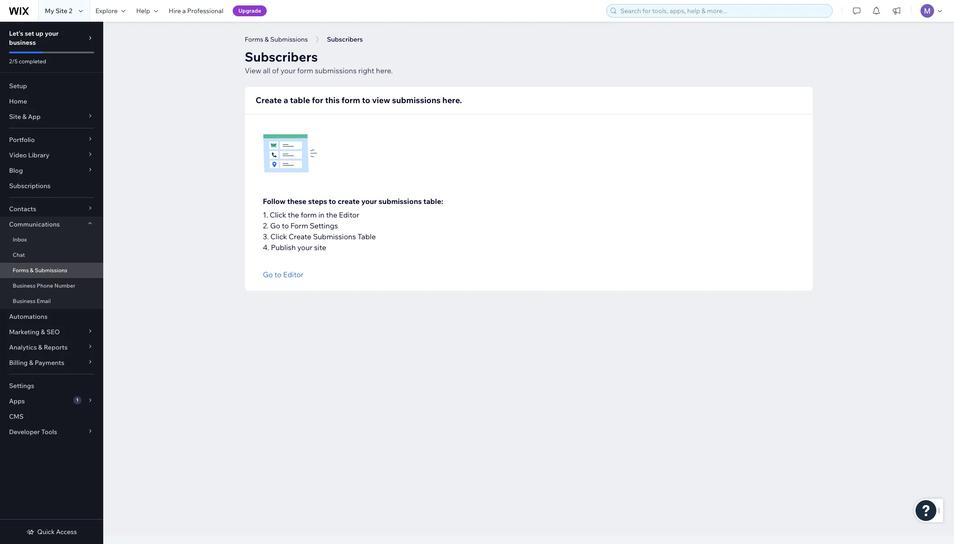 Task type: describe. For each thing, give the bounding box(es) containing it.
form
[[290, 221, 308, 230]]

& for billing & payments popup button
[[29, 359, 33, 367]]

& for marketing & seo dropdown button
[[41, 328, 45, 336]]

forms & submissions for forms & submissions button
[[245, 35, 308, 43]]

blog button
[[0, 163, 103, 178]]

go to editor
[[263, 270, 304, 279]]

follow these steps to create your submissions table: 1. click the form in the editor 2. go to form settings 3. click create submissions table 4. publish your site
[[263, 197, 443, 252]]

billing & payments
[[9, 359, 64, 367]]

business
[[9, 38, 36, 47]]

site & app
[[9, 113, 41, 121]]

1
[[76, 398, 78, 403]]

1 vertical spatial submissions
[[392, 95, 441, 106]]

right
[[358, 66, 374, 75]]

settings inside sidebar element
[[9, 382, 34, 390]]

library
[[28, 151, 49, 159]]

seo
[[46, 328, 60, 336]]

inbox
[[13, 236, 27, 243]]

business phone number link
[[0, 278, 103, 294]]

table
[[290, 95, 310, 106]]

phone
[[37, 283, 53, 289]]

subscribers button
[[322, 33, 367, 46]]

cms
[[9, 413, 24, 421]]

this
[[325, 95, 340, 106]]

help button
[[131, 0, 163, 22]]

your inside the let's set up your business
[[45, 29, 59, 38]]

0 vertical spatial site
[[56, 7, 67, 15]]

create inside follow these steps to create your submissions table: 1. click the form in the editor 2. go to form settings 3. click create submissions table 4. publish your site
[[289, 232, 311, 241]]

portfolio
[[9, 136, 35, 144]]

analytics & reports
[[9, 344, 68, 352]]

explore
[[95, 7, 118, 15]]

for
[[312, 95, 323, 106]]

to inside "link"
[[275, 270, 281, 279]]

chat
[[13, 252, 25, 259]]

home
[[9, 97, 27, 106]]

automations
[[9, 313, 48, 321]]

settings link
[[0, 379, 103, 394]]

up
[[36, 29, 43, 38]]

automations link
[[0, 309, 103, 325]]

& for the 'site & app' 'dropdown button'
[[22, 113, 27, 121]]

app
[[28, 113, 41, 121]]

inbox link
[[0, 232, 103, 248]]

subscriptions
[[9, 182, 50, 190]]

forms & submissions link
[[0, 263, 103, 278]]

2 the from the left
[[326, 211, 337, 220]]

of
[[272, 66, 279, 75]]

professional
[[187, 7, 223, 15]]

upgrade button
[[233, 5, 267, 16]]

email
[[37, 298, 51, 305]]

billing
[[9, 359, 28, 367]]

my
[[45, 7, 54, 15]]

table:
[[423, 197, 443, 206]]

1 horizontal spatial here.
[[442, 95, 462, 106]]

home link
[[0, 94, 103, 109]]

submissions for subscribers
[[315, 66, 357, 75]]

number
[[54, 283, 75, 289]]

2.
[[263, 221, 269, 230]]

completed
[[19, 58, 46, 65]]

payments
[[35, 359, 64, 367]]

view
[[245, 66, 261, 75]]

1 the from the left
[[288, 211, 299, 220]]

subscriptions link
[[0, 178, 103, 194]]

blog
[[9, 167, 23, 175]]

business email link
[[0, 294, 103, 309]]

3.
[[263, 232, 269, 241]]

settings inside follow these steps to create your submissions table: 1. click the form in the editor 2. go to form settings 3. click create submissions table 4. publish your site
[[310, 221, 338, 230]]

2
[[69, 7, 72, 15]]

subscribers view all of your form submissions right here.
[[245, 49, 393, 75]]

table
[[358, 232, 376, 241]]

form inside follow these steps to create your submissions table: 1. click the form in the editor 2. go to form settings 3. click create submissions table 4. publish your site
[[301, 211, 317, 220]]

a for professional
[[182, 7, 186, 15]]

to left view
[[362, 95, 370, 106]]

access
[[56, 528, 77, 537]]

view
[[372, 95, 390, 106]]

submissions for follow
[[379, 197, 422, 206]]

business email
[[13, 298, 51, 305]]

my site 2
[[45, 7, 72, 15]]

form for create
[[342, 95, 360, 106]]

tools
[[41, 428, 57, 437]]

& for forms & submissions button
[[265, 35, 269, 43]]

marketing
[[9, 328, 39, 336]]

quick
[[37, 528, 55, 537]]



Task type: vqa. For each thing, say whether or not it's contained in the screenshot.
Overview
no



Task type: locate. For each thing, give the bounding box(es) containing it.
& inside the 'site & app' 'dropdown button'
[[22, 113, 27, 121]]

submissions for forms & submissions link
[[35, 267, 67, 274]]

1 vertical spatial business
[[13, 298, 36, 305]]

submissions up site
[[313, 232, 356, 241]]

subscribers up the subscribers view all of your form submissions right here.
[[327, 35, 363, 43]]

forms & submissions up business phone number
[[13, 267, 67, 274]]

subscribers inside the subscribers view all of your form submissions right here.
[[245, 49, 318, 65]]

let's set up your business
[[9, 29, 59, 47]]

go to editor link
[[263, 269, 304, 280]]

submissions left the 'table:'
[[379, 197, 422, 206]]

0 vertical spatial subscribers
[[327, 35, 363, 43]]

a inside the hire a professional link
[[182, 7, 186, 15]]

the up form
[[288, 211, 299, 220]]

editor inside "link"
[[283, 270, 304, 279]]

0 vertical spatial create
[[256, 95, 282, 106]]

1.
[[263, 211, 268, 220]]

your inside the subscribers view all of your form submissions right here.
[[280, 66, 296, 75]]

forms for forms & submissions link
[[13, 267, 29, 274]]

help
[[136, 7, 150, 15]]

cms link
[[0, 409, 103, 425]]

0 horizontal spatial forms & submissions
[[13, 267, 67, 274]]

editor inside follow these steps to create your submissions table: 1. click the form in the editor 2. go to form settings 3. click create submissions table 4. publish your site
[[339, 211, 359, 220]]

2 horizontal spatial submissions
[[313, 232, 356, 241]]

subscribers inside button
[[327, 35, 363, 43]]

0 horizontal spatial site
[[9, 113, 21, 121]]

1 horizontal spatial submissions
[[270, 35, 308, 43]]

0 vertical spatial submissions
[[315, 66, 357, 75]]

& inside forms & submissions button
[[265, 35, 269, 43]]

1 horizontal spatial forms
[[245, 35, 263, 43]]

form inside the subscribers view all of your form submissions right here.
[[297, 66, 313, 75]]

forms down upgrade 'button'
[[245, 35, 263, 43]]

1 vertical spatial submissions
[[313, 232, 356, 241]]

2/5 completed
[[9, 58, 46, 65]]

0 vertical spatial forms & submissions
[[245, 35, 308, 43]]

1 horizontal spatial subscribers
[[327, 35, 363, 43]]

video library
[[9, 151, 49, 159]]

your right of
[[280, 66, 296, 75]]

subscribers
[[327, 35, 363, 43], [245, 49, 318, 65]]

1 vertical spatial settings
[[9, 382, 34, 390]]

business up automations
[[13, 298, 36, 305]]

create down all
[[256, 95, 282, 106]]

Search for tools, apps, help & more... field
[[618, 5, 830, 17]]

& inside marketing & seo dropdown button
[[41, 328, 45, 336]]

2 vertical spatial submissions
[[35, 267, 67, 274]]

0 vertical spatial submissions
[[270, 35, 308, 43]]

contacts button
[[0, 201, 103, 217]]

4.
[[263, 243, 269, 252]]

editor down create
[[339, 211, 359, 220]]

to
[[362, 95, 370, 106], [329, 197, 336, 206], [282, 221, 289, 230], [275, 270, 281, 279]]

upgrade
[[238, 7, 261, 14]]

billing & payments button
[[0, 355, 103, 371]]

click up publish
[[270, 232, 287, 241]]

site
[[56, 7, 67, 15], [9, 113, 21, 121]]

1 business from the top
[[13, 283, 36, 289]]

here.
[[376, 66, 393, 75], [442, 95, 462, 106]]

& left app
[[22, 113, 27, 121]]

submissions inside follow these steps to create your submissions table: 1. click the form in the editor 2. go to form settings 3. click create submissions table 4. publish your site
[[379, 197, 422, 206]]

site & app button
[[0, 109, 103, 125]]

form for subscribers
[[297, 66, 313, 75]]

site down the home
[[9, 113, 21, 121]]

subscribers for subscribers view all of your form submissions right here.
[[245, 49, 318, 65]]

& up all
[[265, 35, 269, 43]]

forms inside sidebar element
[[13, 267, 29, 274]]

the right in
[[326, 211, 337, 220]]

1 vertical spatial create
[[289, 232, 311, 241]]

& left seo
[[41, 328, 45, 336]]

create
[[338, 197, 360, 206]]

analytics
[[9, 344, 37, 352]]

to right steps
[[329, 197, 336, 206]]

1 vertical spatial forms & submissions
[[13, 267, 67, 274]]

forms & submissions
[[245, 35, 308, 43], [13, 267, 67, 274]]

your
[[45, 29, 59, 38], [280, 66, 296, 75], [361, 197, 377, 206], [297, 243, 312, 252]]

& inside forms & submissions link
[[30, 267, 34, 274]]

site
[[314, 243, 326, 252]]

communications
[[9, 221, 60, 229]]

marketing & seo button
[[0, 325, 103, 340]]

0 horizontal spatial a
[[182, 7, 186, 15]]

analytics & reports button
[[0, 340, 103, 355]]

settings up apps
[[9, 382, 34, 390]]

developer
[[9, 428, 40, 437]]

form right of
[[297, 66, 313, 75]]

a
[[182, 7, 186, 15], [284, 95, 288, 106]]

1 vertical spatial click
[[270, 232, 287, 241]]

setup link
[[0, 78, 103, 94]]

forms & submissions up of
[[245, 35, 308, 43]]

forms & submissions inside sidebar element
[[13, 267, 67, 274]]

0 horizontal spatial submissions
[[35, 267, 67, 274]]

submissions right view
[[392, 95, 441, 106]]

to left form
[[282, 221, 289, 230]]

form left in
[[301, 211, 317, 220]]

0 vertical spatial form
[[297, 66, 313, 75]]

portfolio button
[[0, 132, 103, 148]]

2 business from the top
[[13, 298, 36, 305]]

set
[[25, 29, 34, 38]]

0 vertical spatial settings
[[310, 221, 338, 230]]

submissions up this
[[315, 66, 357, 75]]

settings down in
[[310, 221, 338, 230]]

your left site
[[297, 243, 312, 252]]

your right create
[[361, 197, 377, 206]]

1 vertical spatial subscribers
[[245, 49, 318, 65]]

the
[[288, 211, 299, 220], [326, 211, 337, 220]]

settings
[[310, 221, 338, 230], [9, 382, 34, 390]]

forms & submissions button
[[240, 33, 312, 46]]

go down 4.
[[263, 270, 273, 279]]

1 vertical spatial forms
[[13, 267, 29, 274]]

a left table on the left of page
[[284, 95, 288, 106]]

forms down chat
[[13, 267, 29, 274]]

hire a professional
[[169, 7, 223, 15]]

forms
[[245, 35, 263, 43], [13, 267, 29, 274]]

1 horizontal spatial a
[[284, 95, 288, 106]]

2/5
[[9, 58, 18, 65]]

& inside analytics & reports dropdown button
[[38, 344, 42, 352]]

submissions inside sidebar element
[[35, 267, 67, 274]]

developer tools
[[9, 428, 57, 437]]

these
[[287, 197, 306, 206]]

go inside "link"
[[263, 270, 273, 279]]

forms for forms & submissions button
[[245, 35, 263, 43]]

0 horizontal spatial editor
[[283, 270, 304, 279]]

submissions
[[270, 35, 308, 43], [313, 232, 356, 241], [35, 267, 67, 274]]

& inside billing & payments popup button
[[29, 359, 33, 367]]

&
[[265, 35, 269, 43], [22, 113, 27, 121], [30, 267, 34, 274], [41, 328, 45, 336], [38, 344, 42, 352], [29, 359, 33, 367]]

go right 2.
[[270, 221, 280, 230]]

0 vertical spatial forms
[[245, 35, 263, 43]]

hire a professional link
[[163, 0, 229, 22]]

marketing & seo
[[9, 328, 60, 336]]

sidebar element
[[0, 22, 103, 545]]

to down publish
[[275, 270, 281, 279]]

site inside 'dropdown button'
[[9, 113, 21, 121]]

steps
[[308, 197, 327, 206]]

submissions inside the subscribers view all of your form submissions right here.
[[315, 66, 357, 75]]

click right 1.
[[270, 211, 286, 220]]

let's
[[9, 29, 23, 38]]

0 horizontal spatial the
[[288, 211, 299, 220]]

chat link
[[0, 248, 103, 263]]

1 vertical spatial site
[[9, 113, 21, 121]]

submissions inside button
[[270, 35, 308, 43]]

0 vertical spatial a
[[182, 7, 186, 15]]

video library button
[[0, 148, 103, 163]]

0 horizontal spatial create
[[256, 95, 282, 106]]

go
[[270, 221, 280, 230], [263, 270, 273, 279]]

0 vertical spatial here.
[[376, 66, 393, 75]]

form right this
[[342, 95, 360, 106]]

editor
[[339, 211, 359, 220], [283, 270, 304, 279]]

0 horizontal spatial here.
[[376, 66, 393, 75]]

publish
[[271, 243, 296, 252]]

1 vertical spatial go
[[263, 270, 273, 279]]

forms & submissions inside button
[[245, 35, 308, 43]]

forms inside button
[[245, 35, 263, 43]]

2 vertical spatial form
[[301, 211, 317, 220]]

1 vertical spatial a
[[284, 95, 288, 106]]

create a table for this form to view submissions here.
[[256, 95, 462, 106]]

submissions down chat link
[[35, 267, 67, 274]]

& left reports
[[38, 344, 42, 352]]

submissions inside follow these steps to create your submissions table: 1. click the form in the editor 2. go to form settings 3. click create submissions table 4. publish your site
[[313, 232, 356, 241]]

a for table
[[284, 95, 288, 106]]

0 vertical spatial editor
[[339, 211, 359, 220]]

business phone number
[[13, 283, 75, 289]]

& right billing
[[29, 359, 33, 367]]

1 horizontal spatial forms & submissions
[[245, 35, 308, 43]]

1 horizontal spatial settings
[[310, 221, 338, 230]]

business for business phone number
[[13, 283, 36, 289]]

1 vertical spatial editor
[[283, 270, 304, 279]]

subscribers up of
[[245, 49, 318, 65]]

2 vertical spatial submissions
[[379, 197, 422, 206]]

& for analytics & reports dropdown button
[[38, 344, 42, 352]]

business
[[13, 283, 36, 289], [13, 298, 36, 305]]

go inside follow these steps to create your submissions table: 1. click the form in the editor 2. go to form settings 3. click create submissions table 4. publish your site
[[270, 221, 280, 230]]

quick access
[[37, 528, 77, 537]]

1 vertical spatial here.
[[442, 95, 462, 106]]

0 vertical spatial click
[[270, 211, 286, 220]]

reports
[[44, 344, 68, 352]]

subscribers for subscribers
[[327, 35, 363, 43]]

1 vertical spatial form
[[342, 95, 360, 106]]

submissions
[[315, 66, 357, 75], [392, 95, 441, 106], [379, 197, 422, 206]]

1 horizontal spatial site
[[56, 7, 67, 15]]

0 horizontal spatial subscribers
[[245, 49, 318, 65]]

video
[[9, 151, 27, 159]]

follow
[[263, 197, 286, 206]]

create
[[256, 95, 282, 106], [289, 232, 311, 241]]

site left 2
[[56, 7, 67, 15]]

create down form
[[289, 232, 311, 241]]

submissions for forms & submissions button
[[270, 35, 308, 43]]

1 horizontal spatial create
[[289, 232, 311, 241]]

here. inside the subscribers view all of your form submissions right here.
[[376, 66, 393, 75]]

business for business email
[[13, 298, 36, 305]]

& up business phone number
[[30, 267, 34, 274]]

communications button
[[0, 217, 103, 232]]

apps
[[9, 398, 25, 406]]

0 horizontal spatial settings
[[9, 382, 34, 390]]

business up business email
[[13, 283, 36, 289]]

0 vertical spatial business
[[13, 283, 36, 289]]

contacts
[[9, 205, 36, 213]]

a right 'hire'
[[182, 7, 186, 15]]

0 horizontal spatial forms
[[13, 267, 29, 274]]

in
[[318, 211, 324, 220]]

submissions up of
[[270, 35, 308, 43]]

& for forms & submissions link
[[30, 267, 34, 274]]

developer tools button
[[0, 425, 103, 440]]

all
[[263, 66, 270, 75]]

0 vertical spatial go
[[270, 221, 280, 230]]

1 horizontal spatial editor
[[339, 211, 359, 220]]

your right up
[[45, 29, 59, 38]]

editor down publish
[[283, 270, 304, 279]]

hire
[[169, 7, 181, 15]]

1 horizontal spatial the
[[326, 211, 337, 220]]

forms & submissions for forms & submissions link
[[13, 267, 67, 274]]



